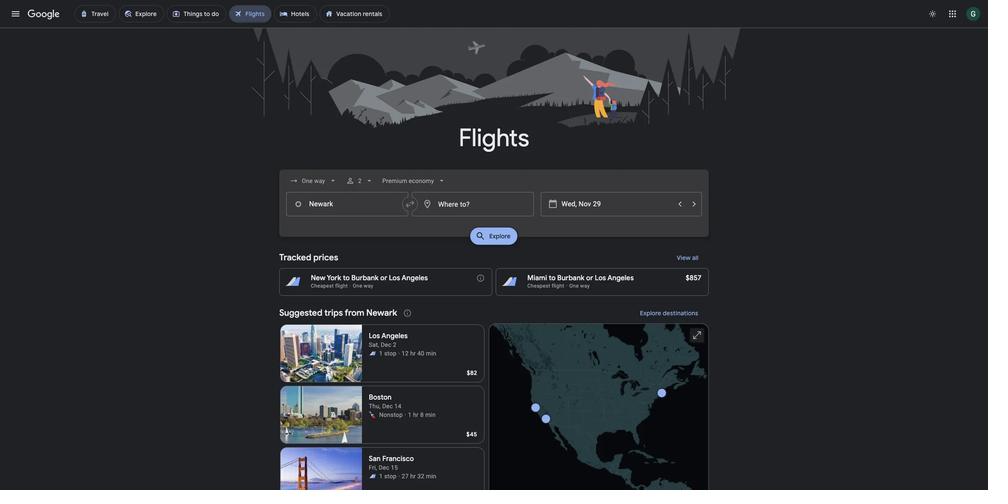 Task type: locate. For each thing, give the bounding box(es) containing it.
2 vertical spatial dec
[[379, 465, 389, 471]]

2 one from the left
[[569, 283, 579, 289]]

san francisco fri, dec 15
[[369, 455, 414, 471]]

los
[[389, 274, 400, 283], [595, 274, 606, 283], [369, 332, 380, 341]]

francisco
[[382, 455, 414, 464]]

one way down miami to burbank or los angeles
[[569, 283, 590, 289]]

stop
[[384, 350, 396, 357], [384, 473, 396, 480]]

1 horizontal spatial flight
[[552, 283, 564, 289]]

explore button
[[470, 228, 518, 245]]

frontier and spirit image down fri, at the left bottom
[[369, 473, 376, 480]]

flight for burbank
[[552, 283, 564, 289]]

min for boston
[[425, 412, 436, 419]]

1 horizontal spatial 2
[[393, 342, 396, 349]]

0 vertical spatial explore
[[489, 233, 511, 240]]

2 vertical spatial hr
[[410, 473, 416, 480]]

burbank
[[351, 274, 379, 283], [557, 274, 584, 283]]

explore
[[489, 233, 511, 240], [640, 310, 661, 317]]

0 horizontal spatial explore
[[489, 233, 511, 240]]

None text field
[[286, 192, 408, 216]]

1 stop down 15
[[379, 473, 396, 480]]

hr right 12
[[410, 350, 416, 357]]

1 stop for angeles
[[379, 350, 396, 357]]

explore for explore destinations
[[640, 310, 661, 317]]

frontier and spirit image down sat,
[[369, 350, 376, 357]]

newark
[[366, 308, 397, 319]]

2
[[358, 178, 361, 184], [393, 342, 396, 349]]

hr right 27
[[410, 473, 416, 480]]

1 horizontal spatial explore
[[640, 310, 661, 317]]

hr for san francisco
[[410, 473, 416, 480]]

new
[[311, 274, 325, 283]]

frontier and spirit image
[[369, 350, 376, 357], [369, 473, 376, 480]]

min right 32
[[426, 473, 436, 480]]

1 vertical spatial explore
[[640, 310, 661, 317]]

dec inside los angeles sat, dec 2
[[381, 342, 391, 349]]

1 1 stop from the top
[[379, 350, 396, 357]]

 image for san francisco
[[398, 472, 400, 481]]

0 vertical spatial frontier and spirit image
[[369, 350, 376, 357]]

explore inside explore button
[[489, 233, 511, 240]]

1 down san francisco fri, dec 15
[[379, 473, 383, 480]]

explore left destinations
[[640, 310, 661, 317]]

explore inside explore destinations button
[[640, 310, 661, 317]]

0 vertical spatial  image
[[398, 349, 400, 358]]

trips
[[324, 308, 343, 319]]

 image right nonstop
[[405, 411, 406, 420]]

explore up the tracked prices region
[[489, 233, 511, 240]]

0 vertical spatial stop
[[384, 350, 396, 357]]

cheapest flight
[[311, 283, 348, 289], [527, 283, 564, 289]]

1 cheapest flight from the left
[[311, 283, 348, 289]]

min for san francisco
[[426, 473, 436, 480]]

1 frontier and spirit image from the top
[[369, 350, 376, 357]]

angeles
[[402, 274, 428, 283], [607, 274, 634, 283], [381, 332, 408, 341]]

Departure text field
[[562, 193, 672, 216]]

45 US dollars text field
[[466, 431, 477, 439]]

0 vertical spatial 2
[[358, 178, 361, 184]]

1 stop from the top
[[384, 350, 396, 357]]

cheapest down new
[[311, 283, 334, 289]]

8
[[420, 412, 424, 419]]

1 horizontal spatial burbank
[[557, 274, 584, 283]]

tracked prices region
[[279, 248, 709, 296]]

0 vertical spatial 1 stop
[[379, 350, 396, 357]]

 image left 12
[[398, 349, 400, 358]]

flight down york
[[335, 283, 348, 289]]

new york to burbank or los angeles
[[311, 274, 428, 283]]

hr
[[410, 350, 416, 357], [413, 412, 419, 419], [410, 473, 416, 480]]

one
[[353, 283, 362, 289], [569, 283, 579, 289]]

1 horizontal spatial way
[[580, 283, 590, 289]]

more info image
[[476, 274, 485, 283]]

2 way from the left
[[580, 283, 590, 289]]

cheapest flight down miami
[[527, 283, 564, 289]]

0 horizontal spatial way
[[364, 283, 373, 289]]

way for or
[[580, 283, 590, 289]]

1 way from the left
[[364, 283, 373, 289]]

min
[[426, 350, 436, 357], [425, 412, 436, 419], [426, 473, 436, 480]]

82 US dollars text field
[[467, 369, 477, 377]]

12 hr 40 min
[[402, 350, 436, 357]]

1 one way from the left
[[353, 283, 373, 289]]

2 flight from the left
[[552, 283, 564, 289]]

dec
[[381, 342, 391, 349], [382, 403, 393, 410], [379, 465, 389, 471]]

2 frontier and spirit image from the top
[[369, 473, 376, 480]]

2 1 stop from the top
[[379, 473, 396, 480]]

0 horizontal spatial los
[[369, 332, 380, 341]]

1 stop
[[379, 350, 396, 357], [379, 473, 396, 480]]

nonstop
[[379, 412, 403, 419]]

0 horizontal spatial 2
[[358, 178, 361, 184]]

1 horizontal spatial cheapest
[[527, 283, 550, 289]]

flight down miami to burbank or los angeles
[[552, 283, 564, 289]]

way for burbank
[[364, 283, 373, 289]]

one down "new york to burbank or los angeles"
[[353, 283, 362, 289]]

burbank right miami
[[557, 274, 584, 283]]

min right 8
[[425, 412, 436, 419]]

1 vertical spatial 1
[[408, 412, 411, 419]]

cheapest
[[311, 283, 334, 289], [527, 283, 550, 289]]

1 vertical spatial min
[[425, 412, 436, 419]]

1 vertical spatial  image
[[405, 411, 406, 420]]

1 horizontal spatial one
[[569, 283, 579, 289]]

0 horizontal spatial or
[[380, 274, 387, 283]]

1 vertical spatial hr
[[413, 412, 419, 419]]

flight
[[335, 283, 348, 289], [552, 283, 564, 289]]

dec up nonstop
[[382, 403, 393, 410]]

way
[[364, 283, 373, 289], [580, 283, 590, 289]]

explore destinations button
[[630, 303, 709, 324]]

857 US dollars text field
[[686, 274, 701, 283]]

sat,
[[369, 342, 379, 349]]

burbank right york
[[351, 274, 379, 283]]

0 horizontal spatial cheapest
[[311, 283, 334, 289]]

1 cheapest from the left
[[311, 283, 334, 289]]

1 vertical spatial 1 stop
[[379, 473, 396, 480]]

destinations
[[663, 310, 698, 317]]

to right miami
[[549, 274, 556, 283]]

one down miami to burbank or los angeles
[[569, 283, 579, 289]]

2 vertical spatial  image
[[398, 472, 400, 481]]

More info text field
[[476, 274, 485, 285]]

to
[[343, 274, 350, 283], [549, 274, 556, 283]]

1 one from the left
[[353, 283, 362, 289]]

0 horizontal spatial one way
[[353, 283, 373, 289]]

hr left 8
[[413, 412, 419, 419]]

1 horizontal spatial or
[[586, 274, 593, 283]]

0 horizontal spatial cheapest flight
[[311, 283, 348, 289]]

one way
[[353, 283, 373, 289], [569, 283, 590, 289]]

one way for or
[[569, 283, 590, 289]]

stop down 15
[[384, 473, 396, 480]]

cheapest flight down york
[[311, 283, 348, 289]]

2 stop from the top
[[384, 473, 396, 480]]

 image left 27
[[398, 472, 400, 481]]

$45
[[466, 431, 477, 439]]

0 vertical spatial dec
[[381, 342, 391, 349]]

1 vertical spatial dec
[[382, 403, 393, 410]]

dec inside "boston thu, dec 14"
[[382, 403, 393, 410]]

way down "new york to burbank or los angeles"
[[364, 283, 373, 289]]

one way down "new york to burbank or los angeles"
[[353, 283, 373, 289]]

1 vertical spatial frontier and spirit image
[[369, 473, 376, 480]]

stop for francisco
[[384, 473, 396, 480]]

to right york
[[343, 274, 350, 283]]

or
[[380, 274, 387, 283], [586, 274, 593, 283]]

32
[[417, 473, 424, 480]]

tracked
[[279, 252, 311, 263]]

2 cheapest from the left
[[527, 283, 550, 289]]

0 vertical spatial min
[[426, 350, 436, 357]]

1 horizontal spatial to
[[549, 274, 556, 283]]

1 flight from the left
[[335, 283, 348, 289]]

2 vertical spatial 1
[[379, 473, 383, 480]]

1 left 8
[[408, 412, 411, 419]]

1 down sat,
[[379, 350, 383, 357]]

dec left 15
[[379, 465, 389, 471]]

stop down los angeles sat, dec 2
[[384, 350, 396, 357]]

0 vertical spatial 1
[[379, 350, 383, 357]]

0 horizontal spatial flight
[[335, 283, 348, 289]]

0 vertical spatial hr
[[410, 350, 416, 357]]

 image
[[398, 349, 400, 358], [405, 411, 406, 420], [398, 472, 400, 481]]

1 vertical spatial 2
[[393, 342, 396, 349]]

change appearance image
[[922, 3, 943, 24]]

flights
[[459, 123, 529, 154]]

2 one way from the left
[[569, 283, 590, 289]]

from
[[345, 308, 364, 319]]

1 horizontal spatial one way
[[569, 283, 590, 289]]

dec inside san francisco fri, dec 15
[[379, 465, 389, 471]]

2 vertical spatial min
[[426, 473, 436, 480]]

way down miami to burbank or los angeles
[[580, 283, 590, 289]]

1 horizontal spatial cheapest flight
[[527, 283, 564, 289]]

None field
[[286, 173, 341, 189], [379, 173, 449, 189], [286, 173, 341, 189], [379, 173, 449, 189]]

0 horizontal spatial burbank
[[351, 274, 379, 283]]

1 vertical spatial stop
[[384, 473, 396, 480]]

boston thu, dec 14
[[369, 394, 401, 410]]

explore destinations
[[640, 310, 698, 317]]

hr for boston
[[413, 412, 419, 419]]

1 hr 8 min
[[408, 412, 436, 419]]

suggested trips from newark region
[[279, 303, 709, 491]]

suggested trips from newark
[[279, 308, 397, 319]]

0 horizontal spatial one
[[353, 283, 362, 289]]

27 hr 32 min
[[402, 473, 436, 480]]

min right 40
[[426, 350, 436, 357]]

1 for angeles
[[379, 350, 383, 357]]

1
[[379, 350, 383, 357], [408, 412, 411, 419], [379, 473, 383, 480]]

one way for burbank
[[353, 283, 373, 289]]

1 horizontal spatial los
[[389, 274, 400, 283]]

york
[[327, 274, 341, 283]]

0 horizontal spatial to
[[343, 274, 350, 283]]

dec for angeles
[[381, 342, 391, 349]]

1 stop down los angeles sat, dec 2
[[379, 350, 396, 357]]

15
[[391, 465, 398, 471]]

2 cheapest flight from the left
[[527, 283, 564, 289]]

dec right sat,
[[381, 342, 391, 349]]

cheapest down miami
[[527, 283, 550, 289]]



Task type: describe. For each thing, give the bounding box(es) containing it.
stop for angeles
[[384, 350, 396, 357]]

los angeles sat, dec 2
[[369, 332, 408, 349]]

fri,
[[369, 465, 377, 471]]

frontier and spirit image for san francisco
[[369, 473, 376, 480]]

miami to burbank or los angeles
[[527, 274, 634, 283]]

Where to? text field
[[412, 192, 534, 216]]

1 stop for francisco
[[379, 473, 396, 480]]

2 inside popup button
[[358, 178, 361, 184]]

suggested
[[279, 308, 322, 319]]

2 or from the left
[[586, 274, 593, 283]]

frontier and spirit image for los angeles
[[369, 350, 376, 357]]

$857
[[686, 274, 701, 283]]

2 burbank from the left
[[557, 274, 584, 283]]

flight for to
[[335, 283, 348, 289]]

14
[[394, 403, 401, 410]]

hr for los angeles
[[410, 350, 416, 357]]

27
[[402, 473, 409, 480]]

1 for francisco
[[379, 473, 383, 480]]

 image for los angeles
[[398, 349, 400, 358]]

cheapest flight for to
[[527, 283, 564, 289]]

cheapest flight for york
[[311, 283, 348, 289]]

Flight search field
[[272, 170, 716, 248]]

thu,
[[369, 403, 381, 410]]

view all
[[677, 254, 698, 262]]

explore for explore
[[489, 233, 511, 240]]

main menu image
[[10, 9, 21, 19]]

american image
[[369, 412, 376, 419]]

cheapest for miami
[[527, 283, 550, 289]]

cheapest for new
[[311, 283, 334, 289]]

tracked prices
[[279, 252, 338, 263]]

2 button
[[342, 171, 377, 191]]

boston
[[369, 394, 392, 402]]

1 burbank from the left
[[351, 274, 379, 283]]

los inside los angeles sat, dec 2
[[369, 332, 380, 341]]

40
[[417, 350, 424, 357]]

view
[[677, 254, 691, 262]]

dec for francisco
[[379, 465, 389, 471]]

prices
[[313, 252, 338, 263]]

one for to
[[353, 283, 362, 289]]

1 to from the left
[[343, 274, 350, 283]]

san
[[369, 455, 381, 464]]

one for burbank
[[569, 283, 579, 289]]

all
[[692, 254, 698, 262]]

2 horizontal spatial los
[[595, 274, 606, 283]]

1 or from the left
[[380, 274, 387, 283]]

angeles inside los angeles sat, dec 2
[[381, 332, 408, 341]]

12
[[402, 350, 409, 357]]

 image for boston
[[405, 411, 406, 420]]

min for los angeles
[[426, 350, 436, 357]]

$82
[[467, 369, 477, 377]]

miami
[[527, 274, 547, 283]]

2 inside los angeles sat, dec 2
[[393, 342, 396, 349]]

2 to from the left
[[549, 274, 556, 283]]



Task type: vqa. For each thing, say whether or not it's contained in the screenshot.
Boston
yes



